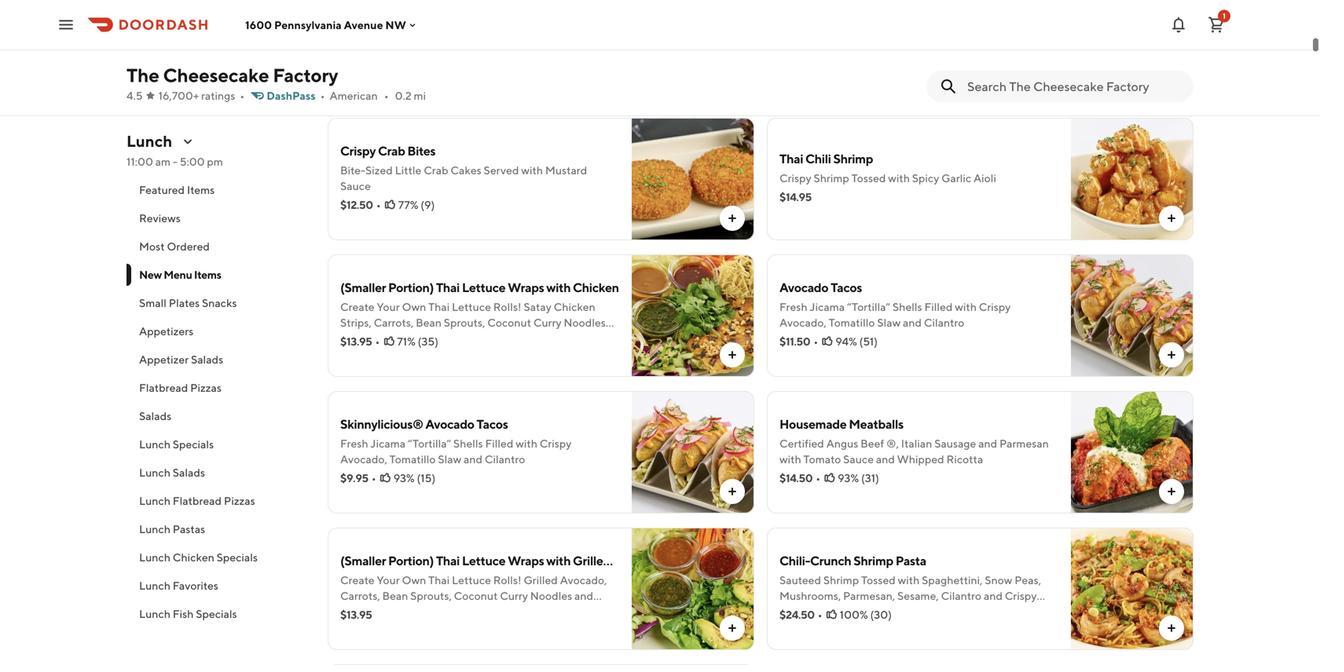 Task type: vqa. For each thing, say whether or not it's contained in the screenshot.
"Tortilla"
yes



Task type: describe. For each thing, give the bounding box(es) containing it.
with inside chili-crunch shrimp pasta sauteed shrimp tossed with spaghettini, snow peas, mushrooms, parmesan, sesame, cilantro and crispy garlic
[[898, 574, 920, 587]]

your
[[377, 574, 400, 587]]

crab for bites
[[378, 143, 405, 158]]

71%
[[397, 335, 416, 348]]

71% (35)
[[397, 335, 438, 348]]

sweet inside the '(smaller portion) thai lettuce wraps with grilled avocado create your own thai lettuce rolls! grilled avocado, carrots, bean sprouts, coconut curry noodles and lettuce leaves with three delicious spicy thai sauces – peanut, sweet red chili and tamarind-cashew'
[[381, 621, 413, 634]]

artichokes
[[473, 27, 527, 40]]

most ordered button
[[127, 233, 309, 261]]

fresh inside skinnylicious® avocado tacos fresh jicama "tortilla" shells filled with crispy avocado, tomatillo slaw and cilantro
[[340, 437, 368, 450]]

lunch flatbread pizzas
[[139, 495, 255, 508]]

blend
[[399, 27, 429, 40]]

pasta
[[896, 554, 926, 568]]

chili-crunch shrimp pasta sauteed shrimp tossed with spaghettini, snow peas, mushrooms, parmesan, sesame, cilantro and crispy garlic
[[779, 554, 1041, 618]]

pizzas inside button
[[224, 495, 255, 508]]

crispy inside avocado tacos fresh jicama "tortilla" shells filled with crispy avocado, tomatillo slaw and cilantro
[[979, 301, 1011, 314]]

lunch specials button
[[127, 431, 309, 459]]

0 vertical spatial specials
[[173, 438, 214, 451]]

100% (30)
[[840, 609, 892, 622]]

salads button
[[127, 402, 309, 431]]

garlic inside thai chili shrimp crispy shrimp tossed with spicy garlic aioli $14.95
[[941, 172, 971, 185]]

lunch for lunch salads
[[139, 466, 170, 479]]

plates
[[169, 297, 200, 310]]

housemade
[[779, 417, 847, 432]]

cashew
[[535, 621, 575, 634]]

• for housemade meatballs
[[816, 472, 820, 485]]

lunch salads
[[139, 466, 205, 479]]

1 items, open order cart image
[[1207, 15, 1226, 34]]

tomatillo inside avocado tacos fresh jicama "tortilla" shells filled with crispy avocado, tomatillo slaw and cilantro
[[829, 316, 875, 329]]

®,
[[886, 437, 899, 450]]

lunch for lunch
[[127, 132, 172, 150]]

dashpass •
[[267, 89, 325, 102]]

aioli
[[974, 172, 996, 185]]

$13.95 for $13.95
[[340, 609, 372, 622]]

crispy inside skinnylicious® avocado tacos fresh jicama "tortilla" shells filled with crispy avocado, tomatillo slaw and cilantro
[[540, 437, 572, 450]]

add item to cart image for (smaller portion) thai lettuce wraps with grilled avocado
[[726, 622, 739, 635]]

lunch favorites button
[[127, 572, 309, 600]]

lunch favorites
[[139, 579, 218, 592]]

favorites
[[173, 579, 218, 592]]

11:00
[[127, 155, 153, 168]]

parmesan
[[999, 437, 1049, 450]]

flatbread inside flatbread pizzas button
[[139, 381, 188, 394]]

angus
[[826, 437, 858, 450]]

ricotta
[[946, 453, 983, 466]]

appetizer salads button
[[127, 346, 309, 374]]

salads for appetizer salads
[[191, 353, 223, 366]]

delicious inside the warm crab dip a delicious blend of crab, artichokes and creamy cheese served with fresh baked crostini
[[350, 27, 397, 40]]

(smaller portion) thai lettuce wraps with chicken
[[340, 280, 619, 295]]

featured items button
[[127, 176, 309, 204]]

lunch for lunch fish specials
[[139, 608, 170, 621]]

lunch fish specials
[[139, 608, 237, 621]]

crispy crab bites bite-sized little crab cakes served with mustard sauce
[[340, 143, 587, 193]]

1 button
[[1201, 9, 1232, 40]]

of
[[431, 27, 441, 40]]

• for (smaller portion) thai lettuce wraps with chicken
[[375, 335, 380, 348]]

slaw inside avocado tacos fresh jicama "tortilla" shells filled with crispy avocado, tomatillo slaw and cilantro
[[877, 316, 901, 329]]

warm crab dip image
[[632, 0, 754, 104]]

fresh inside avocado tacos fresh jicama "tortilla" shells filled with crispy avocado, tomatillo slaw and cilantro
[[779, 301, 807, 314]]

sauteed
[[779, 574, 821, 587]]

pennsylvania
[[274, 18, 342, 31]]

flatbread inside lunch flatbread pizzas button
[[173, 495, 222, 508]]

94% (51)
[[835, 335, 878, 348]]

served inside the warm crab dip a delicious blend of crab, artichokes and creamy cheese served with fresh baked crostini
[[381, 43, 416, 56]]

sesame,
[[897, 590, 939, 603]]

add item to cart image for housemade meatballs
[[1165, 486, 1178, 498]]

1
[[1223, 11, 1226, 20]]

avocado inside skinnylicious® avocado tacos fresh jicama "tortilla" shells filled with crispy avocado, tomatillo slaw and cilantro
[[425, 417, 474, 432]]

avocado tacos fresh jicama "tortilla" shells filled with crispy avocado, tomatillo slaw and cilantro
[[779, 280, 1011, 329]]

the
[[127, 64, 159, 86]]

crostini
[[506, 43, 546, 56]]

menu
[[164, 268, 192, 281]]

small plates snacks
[[139, 297, 237, 310]]

portion) for (smaller portion) thai lettuce wraps with grilled avocado create your own thai lettuce rolls! grilled avocado, carrots, bean sprouts, coconut curry noodles and lettuce leaves with three delicious spicy thai sauces – peanut, sweet red chili and tamarind-cashew
[[388, 554, 434, 568]]

crispy inside thai chili shrimp crispy shrimp tossed with spicy garlic aioli $14.95
[[779, 172, 811, 185]]

cilantro for chili-crunch shrimp pasta
[[941, 590, 982, 603]]

and inside the warm crab dip a delicious blend of crab, artichokes and creamy cheese served with fresh baked crostini
[[529, 27, 548, 40]]

skinnylicious® avocado tacos image
[[632, 391, 754, 514]]

a
[[340, 27, 348, 40]]

100%
[[840, 609, 868, 622]]

tacos inside avocado tacos fresh jicama "tortilla" shells filled with crispy avocado, tomatillo slaw and cilantro
[[831, 280, 862, 295]]

• down the cheesecake factory
[[240, 89, 245, 102]]

beef
[[861, 437, 884, 450]]

"crab
[[817, 27, 846, 40]]

crab wontons image
[[1071, 0, 1194, 104]]

wraps for chicken
[[508, 280, 544, 295]]

am
[[155, 155, 171, 168]]

(smaller portion) thai lettuce wraps with chicken image
[[632, 255, 754, 377]]

sauces
[[575, 605, 610, 618]]

0.2
[[395, 89, 412, 102]]

served inside the classic "crab rangoon" with crab, cream cheese and green onion fried crisp and served with sweet chili sauce
[[925, 43, 960, 56]]

crab, inside the warm crab dip a delicious blend of crab, artichokes and creamy cheese served with fresh baked crostini
[[443, 27, 470, 40]]

housemade meatballs image
[[1071, 391, 1194, 514]]

lunch specials
[[139, 438, 214, 451]]

$9.95
[[340, 472, 368, 485]]

rangoon"
[[848, 27, 898, 40]]

fish
[[173, 608, 194, 621]]

mi
[[414, 89, 426, 102]]

lunch for lunch pastas
[[139, 523, 170, 536]]

tamarind-
[[484, 621, 535, 634]]

$24.50
[[779, 609, 815, 622]]

chicken inside lunch chicken specials button
[[173, 551, 214, 564]]

lunch salads button
[[127, 459, 309, 487]]

creamy
[[550, 27, 589, 40]]

menus image
[[182, 135, 194, 148]]

cheese inside the classic "crab rangoon" with crab, cream cheese and green onion fried crisp and served with sweet chili sauce
[[990, 27, 1028, 40]]

(31)
[[861, 472, 879, 485]]

lunch pastas
[[139, 523, 205, 536]]

sauce inside crispy crab bites bite-sized little crab cakes served with mustard sauce
[[340, 180, 371, 193]]

2 vertical spatial crab
[[424, 164, 448, 177]]

jicama inside avocado tacos fresh jicama "tortilla" shells filled with crispy avocado, tomatillo slaw and cilantro
[[810, 301, 845, 314]]

lunch for lunch chicken specials
[[139, 551, 170, 564]]

93% for skinnylicious®
[[393, 472, 415, 485]]

"tortilla" inside skinnylicious® avocado tacos fresh jicama "tortilla" shells filled with crispy avocado, tomatillo slaw and cilantro
[[408, 437, 451, 450]]

shells inside skinnylicious® avocado tacos fresh jicama "tortilla" shells filled with crispy avocado, tomatillo slaw and cilantro
[[453, 437, 483, 450]]

chili inside thai chili shrimp crispy shrimp tossed with spicy garlic aioli $14.95
[[805, 151, 831, 166]]

$13.95 •
[[340, 335, 380, 348]]

sauce inside the classic "crab rangoon" with crab, cream cheese and green onion fried crisp and served with sweet chili sauce
[[779, 59, 810, 72]]

77%
[[398, 198, 418, 211]]

$9.95 •
[[340, 472, 376, 485]]

notification bell image
[[1169, 15, 1188, 34]]

avocado, inside the '(smaller portion) thai lettuce wraps with grilled avocado create your own thai lettuce rolls! grilled avocado, carrots, bean sprouts, coconut curry noodles and lettuce leaves with three delicious spicy thai sauces – peanut, sweet red chili and tamarind-cashew'
[[560, 574, 607, 587]]

avocado, inside skinnylicious® avocado tacos fresh jicama "tortilla" shells filled with crispy avocado, tomatillo slaw and cilantro
[[340, 453, 387, 466]]

and inside avocado tacos fresh jicama "tortilla" shells filled with crispy avocado, tomatillo slaw and cilantro
[[903, 316, 922, 329]]

tomatillo inside skinnylicious® avocado tacos fresh jicama "tortilla" shells filled with crispy avocado, tomatillo slaw and cilantro
[[389, 453, 436, 466]]

–
[[613, 605, 618, 618]]

crispy crab bites image
[[632, 118, 754, 240]]

cheese inside the warm crab dip a delicious blend of crab, artichokes and creamy cheese served with fresh baked crostini
[[340, 43, 378, 56]]

sweet inside the classic "crab rangoon" with crab, cream cheese and green onion fried crisp and served with sweet chili sauce
[[986, 43, 1018, 56]]

peas,
[[1015, 574, 1041, 587]]

bites
[[407, 143, 435, 158]]

most
[[139, 240, 165, 253]]

mustard
[[545, 164, 587, 177]]

appetizers
[[139, 325, 193, 338]]

mushrooms,
[[779, 590, 841, 603]]

cakes
[[451, 164, 481, 177]]

with inside crispy crab bites bite-sized little crab cakes served with mustard sauce
[[521, 164, 543, 177]]

specials for chicken
[[217, 551, 258, 564]]

flatbread pizzas button
[[127, 374, 309, 402]]

noodles
[[530, 590, 572, 603]]

portion) for (smaller portion) thai lettuce wraps with chicken
[[388, 280, 434, 295]]

chili inside the classic "crab rangoon" with crab, cream cheese and green onion fried crisp and served with sweet chili sauce
[[1020, 43, 1043, 56]]

fried
[[847, 43, 873, 56]]

ordered
[[167, 240, 210, 253]]

tacos inside skinnylicious® avocado tacos fresh jicama "tortilla" shells filled with crispy avocado, tomatillo slaw and cilantro
[[477, 417, 508, 432]]

• for avocado tacos
[[814, 335, 818, 348]]

sauce inside housemade meatballs certified angus beef ®, italian sausage and parmesan with tomato sauce and whipped ricotta
[[843, 453, 874, 466]]

lunch flatbread pizzas button
[[127, 487, 309, 515]]

and inside skinnylicious® avocado tacos fresh jicama "tortilla" shells filled with crispy avocado, tomatillo slaw and cilantro
[[464, 453, 482, 466]]

fresh inside the warm crab dip a delicious blend of crab, artichokes and creamy cheese served with fresh baked crostini
[[442, 43, 470, 56]]

specials for fish
[[196, 608, 237, 621]]

garlic inside chili-crunch shrimp pasta sauteed shrimp tossed with spaghettini, snow peas, mushrooms, parmesan, sesame, cilantro and crispy garlic
[[779, 605, 809, 618]]



Task type: locate. For each thing, give the bounding box(es) containing it.
with inside avocado tacos fresh jicama "tortilla" shells filled with crispy avocado, tomatillo slaw and cilantro
[[955, 301, 977, 314]]

specials up lunch salads
[[173, 438, 214, 451]]

2 vertical spatial cilantro
[[941, 590, 982, 603]]

0 horizontal spatial served
[[381, 43, 416, 56]]

sauce down 'bite-'
[[340, 180, 371, 193]]

2 horizontal spatial served
[[925, 43, 960, 56]]

flatbread up pastas
[[173, 495, 222, 508]]

1 vertical spatial salads
[[139, 410, 171, 423]]

reviews button
[[127, 204, 309, 233]]

cheesecake
[[163, 64, 269, 86]]

warm
[[340, 7, 374, 22]]

$14.95
[[779, 191, 812, 204]]

0 horizontal spatial "tortilla"
[[408, 437, 451, 450]]

spaghettini,
[[922, 574, 983, 587]]

1 93% from the left
[[393, 472, 415, 485]]

tossed inside thai chili shrimp crispy shrimp tossed with spicy garlic aioli $14.95
[[851, 172, 886, 185]]

add item to cart image for thai chili shrimp
[[1165, 212, 1178, 225]]

lunch inside button
[[139, 466, 170, 479]]

pizzas down the appetizer salads button
[[190, 381, 222, 394]]

specials
[[173, 438, 214, 451], [217, 551, 258, 564], [196, 608, 237, 621]]

grilled up sauces
[[573, 554, 611, 568]]

• left 0.2
[[384, 89, 389, 102]]

portion) inside the '(smaller portion) thai lettuce wraps with grilled avocado create your own thai lettuce rolls! grilled avocado, carrots, bean sprouts, coconut curry noodles and lettuce leaves with three delicious spicy thai sauces – peanut, sweet red chili and tamarind-cashew'
[[388, 554, 434, 568]]

lunch down lunch specials
[[139, 466, 170, 479]]

1 horizontal spatial cheese
[[990, 27, 1028, 40]]

lunch down lunch salads
[[139, 495, 170, 508]]

crab left dip in the left top of the page
[[376, 7, 404, 22]]

crisp
[[875, 43, 901, 56]]

peanut,
[[340, 621, 379, 634]]

• left the 71%
[[375, 335, 380, 348]]

sauce down the green
[[779, 59, 810, 72]]

jicama inside skinnylicious® avocado tacos fresh jicama "tortilla" shells filled with crispy avocado, tomatillo slaw and cilantro
[[370, 437, 406, 450]]

classic "crab rangoon" with crab, cream cheese and green onion fried crisp and served with sweet chili sauce
[[779, 27, 1049, 72]]

2 $13.95 from the top
[[340, 609, 372, 622]]

0 vertical spatial chicken
[[573, 280, 619, 295]]

1 vertical spatial tomatillo
[[389, 453, 436, 466]]

american
[[330, 89, 378, 102]]

salads
[[191, 353, 223, 366], [139, 410, 171, 423], [173, 466, 205, 479]]

0 horizontal spatial sweet
[[381, 621, 413, 634]]

pastas
[[173, 523, 205, 536]]

crunch
[[810, 554, 851, 568]]

• down factory
[[320, 89, 325, 102]]

0 vertical spatial cheese
[[990, 27, 1028, 40]]

spicy
[[912, 172, 939, 185], [522, 605, 549, 618]]

93% for housemade
[[838, 472, 859, 485]]

1 horizontal spatial sweet
[[986, 43, 1018, 56]]

1 horizontal spatial avocado,
[[560, 574, 607, 587]]

wraps inside the '(smaller portion) thai lettuce wraps with grilled avocado create your own thai lettuce rolls! grilled avocado, carrots, bean sprouts, coconut curry noodles and lettuce leaves with three delicious spicy thai sauces – peanut, sweet red chili and tamarind-cashew'
[[508, 554, 544, 568]]

add item to cart image for avocado tacos
[[1165, 349, 1178, 361]]

crab inside the warm crab dip a delicious blend of crab, artichokes and creamy cheese served with fresh baked crostini
[[376, 7, 404, 22]]

whipped
[[897, 453, 944, 466]]

avocado tacos image
[[1071, 255, 1194, 377]]

sauce
[[779, 59, 810, 72], [340, 180, 371, 193], [843, 453, 874, 466]]

$24.50 •
[[779, 609, 822, 622]]

avenue
[[344, 18, 383, 31]]

1 vertical spatial sweet
[[381, 621, 413, 634]]

with inside housemade meatballs certified angus beef ®, italian sausage and parmesan with tomato sauce and whipped ricotta
[[779, 453, 801, 466]]

snow
[[985, 574, 1012, 587]]

delicious up tamarind-
[[474, 605, 520, 618]]

lunch left pastas
[[139, 523, 170, 536]]

fresh down skinnylicious®
[[340, 437, 368, 450]]

(smaller inside the '(smaller portion) thai lettuce wraps with grilled avocado create your own thai lettuce rolls! grilled avocado, carrots, bean sprouts, coconut curry noodles and lettuce leaves with three delicious spicy thai sauces – peanut, sweet red chili and tamarind-cashew'
[[340, 554, 386, 568]]

1 horizontal spatial "tortilla"
[[847, 301, 890, 314]]

0 vertical spatial portion)
[[388, 280, 434, 295]]

1 horizontal spatial chicken
[[573, 280, 619, 295]]

0 horizontal spatial sauce
[[340, 180, 371, 193]]

Item Search search field
[[967, 78, 1181, 95]]

sweet down cream
[[986, 43, 1018, 56]]

1 vertical spatial sauce
[[340, 180, 371, 193]]

1 vertical spatial shells
[[453, 437, 483, 450]]

served down cream
[[925, 43, 960, 56]]

0 vertical spatial cilantro
[[924, 316, 964, 329]]

served
[[381, 43, 416, 56], [925, 43, 960, 56], [484, 164, 519, 177]]

avocado up –
[[613, 554, 662, 568]]

tossed
[[851, 172, 886, 185], [861, 574, 896, 587]]

and inside chili-crunch shrimp pasta sauteed shrimp tossed with spaghettini, snow peas, mushrooms, parmesan, sesame, cilantro and crispy garlic
[[984, 590, 1003, 603]]

0 horizontal spatial 93%
[[393, 472, 415, 485]]

(35)
[[418, 335, 438, 348]]

1 vertical spatial filled
[[485, 437, 513, 450]]

2 vertical spatial salads
[[173, 466, 205, 479]]

93% (15)
[[393, 472, 436, 485]]

cilantro for skinnylicious® avocado tacos
[[485, 453, 525, 466]]

(smaller up create
[[340, 554, 386, 568]]

avocado, up $9.95 •
[[340, 453, 387, 466]]

avocado inside avocado tacos fresh jicama "tortilla" shells filled with crispy avocado, tomatillo slaw and cilantro
[[779, 280, 828, 295]]

thai inside thai chili shrimp crispy shrimp tossed with spicy garlic aioli $14.95
[[779, 151, 803, 166]]

$11.50 •
[[779, 335, 818, 348]]

1 horizontal spatial shells
[[893, 301, 922, 314]]

tossed inside chili-crunch shrimp pasta sauteed shrimp tossed with spaghettini, snow peas, mushrooms, parmesan, sesame, cilantro and crispy garlic
[[861, 574, 896, 587]]

appetizer
[[139, 353, 189, 366]]

2 vertical spatial add item to cart image
[[1165, 622, 1178, 635]]

jicama down skinnylicious®
[[370, 437, 406, 450]]

crab down bites on the left top of the page
[[424, 164, 448, 177]]

crab up sized
[[378, 143, 405, 158]]

with inside the warm crab dip a delicious blend of crab, artichokes and creamy cheese served with fresh baked crostini
[[418, 43, 440, 56]]

fresh up $11.50
[[779, 301, 807, 314]]

flatbread down 'appetizer'
[[139, 381, 188, 394]]

portion) up the 71%
[[388, 280, 434, 295]]

-
[[173, 155, 177, 168]]

2 wraps from the top
[[508, 554, 544, 568]]

0 vertical spatial sweet
[[986, 43, 1018, 56]]

add item to cart image for skinnylicious® avocado tacos
[[726, 486, 739, 498]]

16,700+ ratings •
[[158, 89, 245, 102]]

add item to cart image
[[1165, 212, 1178, 225], [1165, 349, 1178, 361], [1165, 622, 1178, 635]]

2 horizontal spatial sauce
[[843, 453, 874, 466]]

0 vertical spatial items
[[187, 183, 215, 196]]

crispy
[[340, 143, 376, 158], [779, 172, 811, 185], [979, 301, 1011, 314], [540, 437, 572, 450], [1005, 590, 1037, 603]]

crispy inside crispy crab bites bite-sized little crab cakes served with mustard sauce
[[340, 143, 376, 158]]

1 portion) from the top
[[388, 280, 434, 295]]

0 vertical spatial salads
[[191, 353, 223, 366]]

2 portion) from the top
[[388, 554, 434, 568]]

shells inside avocado tacos fresh jicama "tortilla" shells filled with crispy avocado, tomatillo slaw and cilantro
[[893, 301, 922, 314]]

chili down three
[[438, 621, 461, 634]]

$13.95
[[340, 335, 372, 348], [340, 609, 372, 622]]

fresh
[[442, 43, 470, 56], [779, 301, 807, 314], [340, 437, 368, 450]]

portion)
[[388, 280, 434, 295], [388, 554, 434, 568]]

3 add item to cart image from the top
[[1165, 622, 1178, 635]]

jicama up 94%
[[810, 301, 845, 314]]

fresh left 'baked'
[[442, 43, 470, 56]]

1 vertical spatial chili
[[805, 151, 831, 166]]

avocado, up sauces
[[560, 574, 607, 587]]

(15)
[[417, 472, 436, 485]]

add item to cart image for chili-crunch shrimp pasta
[[1165, 622, 1178, 635]]

lunch fish specials button
[[127, 600, 309, 629]]

portion) up own at the bottom left of page
[[388, 554, 434, 568]]

chili up $14.95
[[805, 151, 831, 166]]

add item to cart image for (smaller portion) thai lettuce wraps with chicken
[[726, 349, 739, 361]]

salads inside the lunch salads button
[[173, 466, 205, 479]]

(smaller for (smaller portion) thai lettuce wraps with chicken
[[340, 280, 386, 295]]

1 horizontal spatial sauce
[[779, 59, 810, 72]]

the cheesecake factory
[[127, 64, 338, 86]]

salads down appetizers button
[[191, 353, 223, 366]]

0 vertical spatial flatbread
[[139, 381, 188, 394]]

"tortilla" inside avocado tacos fresh jicama "tortilla" shells filled with crispy avocado, tomatillo slaw and cilantro
[[847, 301, 890, 314]]

1 horizontal spatial garlic
[[941, 172, 971, 185]]

0 vertical spatial grilled
[[573, 554, 611, 568]]

0 horizontal spatial garlic
[[779, 605, 809, 618]]

2 add item to cart image from the top
[[1165, 349, 1178, 361]]

93% left the (15)
[[393, 472, 415, 485]]

0 horizontal spatial chili
[[438, 621, 461, 634]]

crab, right of
[[443, 27, 470, 40]]

2 horizontal spatial avocado,
[[779, 316, 826, 329]]

0 vertical spatial "tortilla"
[[847, 301, 890, 314]]

add item to cart image
[[726, 212, 739, 225], [726, 349, 739, 361], [726, 486, 739, 498], [1165, 486, 1178, 498], [726, 622, 739, 635]]

pizzas inside button
[[190, 381, 222, 394]]

cheese down the a
[[340, 43, 378, 56]]

1 wraps from the top
[[508, 280, 544, 295]]

cilantro
[[924, 316, 964, 329], [485, 453, 525, 466], [941, 590, 982, 603]]

(smaller portion) thai lettuce wraps with grilled avocado create your own thai lettuce rolls! grilled avocado, carrots, bean sprouts, coconut curry noodles and lettuce leaves with three delicious spicy thai sauces – peanut, sweet red chili and tamarind-cashew
[[340, 554, 662, 634]]

1 vertical spatial items
[[194, 268, 221, 281]]

filled inside avocado tacos fresh jicama "tortilla" shells filled with crispy avocado, tomatillo slaw and cilantro
[[924, 301, 953, 314]]

chili-crunch shrimp pasta image
[[1071, 528, 1194, 651]]

0 vertical spatial chili
[[1020, 43, 1043, 56]]

1 horizontal spatial chili
[[805, 151, 831, 166]]

with inside skinnylicious® avocado tacos fresh jicama "tortilla" shells filled with crispy avocado, tomatillo slaw and cilantro
[[516, 437, 537, 450]]

0 horizontal spatial slaw
[[438, 453, 461, 466]]

1 horizontal spatial pizzas
[[224, 495, 255, 508]]

$14.50 •
[[779, 472, 820, 485]]

cream
[[954, 27, 987, 40]]

tomatillo up 93% (15)
[[389, 453, 436, 466]]

$13.95 for $13.95 •
[[340, 335, 372, 348]]

with inside thai chili shrimp crispy shrimp tossed with spicy garlic aioli $14.95
[[888, 172, 910, 185]]

lunch for lunch favorites
[[139, 579, 170, 592]]

spicy down noodles in the bottom left of the page
[[522, 605, 549, 618]]

spicy inside the '(smaller portion) thai lettuce wraps with grilled avocado create your own thai lettuce rolls! grilled avocado, carrots, bean sprouts, coconut curry noodles and lettuce leaves with three delicious spicy thai sauces – peanut, sweet red chili and tamarind-cashew'
[[522, 605, 549, 618]]

1 horizontal spatial crab,
[[924, 27, 952, 40]]

• right $11.50
[[814, 335, 818, 348]]

coconut
[[454, 590, 498, 603]]

bite-
[[340, 164, 365, 177]]

baked
[[472, 43, 504, 56]]

create
[[340, 574, 375, 587]]

served right cakes
[[484, 164, 519, 177]]

delicious inside the '(smaller portion) thai lettuce wraps with grilled avocado create your own thai lettuce rolls! grilled avocado, carrots, bean sprouts, coconut curry noodles and lettuce leaves with three delicious spicy thai sauces – peanut, sweet red chili and tamarind-cashew'
[[474, 605, 520, 618]]

crab, inside the classic "crab rangoon" with crab, cream cheese and green onion fried crisp and served with sweet chili sauce
[[924, 27, 952, 40]]

0 vertical spatial tomatillo
[[829, 316, 875, 329]]

pizzas down the lunch salads button
[[224, 495, 255, 508]]

garlic left aioli
[[941, 172, 971, 185]]

1 vertical spatial avocado,
[[340, 453, 387, 466]]

skinnylicious® avocado tacos fresh jicama "tortilla" shells filled with crispy avocado, tomatillo slaw and cilantro
[[340, 417, 572, 466]]

1 vertical spatial grilled
[[524, 574, 558, 587]]

lunch chicken specials
[[139, 551, 258, 564]]

0 vertical spatial tacos
[[831, 280, 862, 295]]

tomatillo up 94% (51)
[[829, 316, 875, 329]]

salads inside salads button
[[139, 410, 171, 423]]

1 horizontal spatial tacos
[[831, 280, 862, 295]]

1 horizontal spatial spicy
[[912, 172, 939, 185]]

93% (31)
[[838, 472, 879, 485]]

0 vertical spatial garlic
[[941, 172, 971, 185]]

0 vertical spatial fresh
[[442, 43, 470, 56]]

$12.50 •
[[340, 198, 381, 211]]

1 horizontal spatial served
[[484, 164, 519, 177]]

cilantro inside skinnylicious® avocado tacos fresh jicama "tortilla" shells filled with crispy avocado, tomatillo slaw and cilantro
[[485, 453, 525, 466]]

spicy left aioli
[[912, 172, 939, 185]]

add item to cart image for crispy crab bites
[[726, 212, 739, 225]]

items inside button
[[187, 183, 215, 196]]

0 vertical spatial avocado,
[[779, 316, 826, 329]]

1 vertical spatial flatbread
[[173, 495, 222, 508]]

0 vertical spatial $13.95
[[340, 335, 372, 348]]

leaves
[[382, 605, 417, 618]]

dip
[[406, 7, 426, 22]]

1 vertical spatial "tortilla"
[[408, 437, 451, 450]]

1600 pennsylvania avenue nw
[[245, 18, 406, 31]]

1 vertical spatial tacos
[[477, 417, 508, 432]]

1 vertical spatial (smaller
[[340, 554, 386, 568]]

1 vertical spatial jicama
[[370, 437, 406, 450]]

0 horizontal spatial fresh
[[340, 437, 368, 450]]

$13.95 down carrots,
[[340, 609, 372, 622]]

2 93% from the left
[[838, 472, 859, 485]]

avocado, inside avocado tacos fresh jicama "tortilla" shells filled with crispy avocado, tomatillo slaw and cilantro
[[779, 316, 826, 329]]

thai chili shrimp crispy shrimp tossed with spicy garlic aioli $14.95
[[779, 151, 996, 204]]

1 vertical spatial fresh
[[779, 301, 807, 314]]

93% left (31)
[[838, 472, 859, 485]]

2 vertical spatial fresh
[[340, 437, 368, 450]]

0 vertical spatial avocado
[[779, 280, 828, 295]]

1 vertical spatial cilantro
[[485, 453, 525, 466]]

avocado inside the '(smaller portion) thai lettuce wraps with grilled avocado create your own thai lettuce rolls! grilled avocado, carrots, bean sprouts, coconut curry noodles and lettuce leaves with three delicious spicy thai sauces – peanut, sweet red chili and tamarind-cashew'
[[613, 554, 662, 568]]

0 horizontal spatial crab,
[[443, 27, 470, 40]]

salads inside the appetizer salads button
[[191, 353, 223, 366]]

1 (smaller from the top
[[340, 280, 386, 295]]

• for skinnylicious® avocado tacos
[[372, 472, 376, 485]]

0 vertical spatial crab
[[376, 7, 404, 22]]

avocado, up the '$11.50 •'
[[779, 316, 826, 329]]

open menu image
[[57, 15, 75, 34]]

(smaller portion) thai lettuce wraps with grilled avocado image
[[632, 528, 754, 651]]

with
[[900, 27, 922, 40], [418, 43, 440, 56], [962, 43, 984, 56], [521, 164, 543, 177], [888, 172, 910, 185], [546, 280, 571, 295], [955, 301, 977, 314], [516, 437, 537, 450], [779, 453, 801, 466], [546, 554, 571, 568], [898, 574, 920, 587], [419, 605, 441, 618]]

4.5
[[127, 89, 143, 102]]

wraps for grilled
[[508, 554, 544, 568]]

lunch up "11:00" at the top left of the page
[[127, 132, 172, 150]]

0 vertical spatial jicama
[[810, 301, 845, 314]]

0 horizontal spatial grilled
[[524, 574, 558, 587]]

chili up item search search field
[[1020, 43, 1043, 56]]

lunch left favorites
[[139, 579, 170, 592]]

• for chili-crunch shrimp pasta
[[818, 609, 822, 622]]

onion
[[813, 43, 844, 56]]

thai chili shrimp image
[[1071, 118, 1194, 240]]

avocado up the '$11.50 •'
[[779, 280, 828, 295]]

2 horizontal spatial fresh
[[779, 301, 807, 314]]

served down blend
[[381, 43, 416, 56]]

• for crispy crab bites
[[376, 198, 381, 211]]

0 vertical spatial shells
[[893, 301, 922, 314]]

"tortilla" up the (15)
[[408, 437, 451, 450]]

2 (smaller from the top
[[340, 554, 386, 568]]

specials down "lunch pastas" button
[[217, 551, 258, 564]]

(smaller
[[340, 280, 386, 295], [340, 554, 386, 568]]

lunch up lunch salads
[[139, 438, 170, 451]]

certified
[[779, 437, 824, 450]]

"tortilla"
[[847, 301, 890, 314], [408, 437, 451, 450]]

skinnylicious®
[[340, 417, 423, 432]]

1 add item to cart image from the top
[[1165, 212, 1178, 225]]

1 vertical spatial delicious
[[474, 605, 520, 618]]

specials down lunch favorites button
[[196, 608, 237, 621]]

1 vertical spatial cheese
[[340, 43, 378, 56]]

1 horizontal spatial delicious
[[474, 605, 520, 618]]

1 horizontal spatial grilled
[[573, 554, 611, 568]]

lunch for lunch flatbread pizzas
[[139, 495, 170, 508]]

2 vertical spatial chili
[[438, 621, 461, 634]]

parmesan,
[[843, 590, 895, 603]]

sweet down leaves
[[381, 621, 413, 634]]

"tortilla" up (51)
[[847, 301, 890, 314]]

0 vertical spatial wraps
[[508, 280, 544, 295]]

• right $12.50
[[376, 198, 381, 211]]

crab, left cream
[[924, 27, 952, 40]]

lettuce
[[462, 280, 505, 295], [462, 554, 505, 568], [452, 574, 491, 587], [340, 605, 379, 618]]

0 horizontal spatial spicy
[[522, 605, 549, 618]]

crab for dip
[[376, 7, 404, 22]]

77% (9)
[[398, 198, 435, 211]]

0 vertical spatial tossed
[[851, 172, 886, 185]]

2 vertical spatial avocado,
[[560, 574, 607, 587]]

and
[[529, 27, 548, 40], [1030, 27, 1049, 40], [904, 43, 922, 56], [903, 316, 922, 329], [978, 437, 997, 450], [464, 453, 482, 466], [876, 453, 895, 466], [574, 590, 593, 603], [984, 590, 1003, 603], [463, 621, 482, 634]]

featured items
[[139, 183, 215, 196]]

1 crab, from the left
[[443, 27, 470, 40]]

1 vertical spatial spicy
[[522, 605, 549, 618]]

lunch for lunch specials
[[139, 438, 170, 451]]

(smaller for (smaller portion) thai lettuce wraps with grilled avocado create your own thai lettuce rolls! grilled avocado, carrots, bean sprouts, coconut curry noodles and lettuce leaves with three delicious spicy thai sauces – peanut, sweet red chili and tamarind-cashew
[[340, 554, 386, 568]]

american • 0.2 mi
[[330, 89, 426, 102]]

crispy inside chili-crunch shrimp pasta sauteed shrimp tossed with spaghettini, snow peas, mushrooms, parmesan, sesame, cilantro and crispy garlic
[[1005, 590, 1037, 603]]

tomato
[[803, 453, 841, 466]]

lunch down lunch pastas
[[139, 551, 170, 564]]

1 vertical spatial slaw
[[438, 453, 461, 466]]

1 vertical spatial tossed
[[861, 574, 896, 587]]

cheese right cream
[[990, 27, 1028, 40]]

garlic down mushrooms,
[[779, 605, 809, 618]]

1 horizontal spatial slaw
[[877, 316, 901, 329]]

sauce up 93% (31)
[[843, 453, 874, 466]]

salads up lunch specials
[[139, 410, 171, 423]]

sausage
[[934, 437, 976, 450]]

1 horizontal spatial filled
[[924, 301, 953, 314]]

salads up lunch flatbread pizzas
[[173, 466, 205, 479]]

1 vertical spatial wraps
[[508, 554, 544, 568]]

served inside crispy crab bites bite-sized little crab cakes served with mustard sauce
[[484, 164, 519, 177]]

small plates snacks button
[[127, 289, 309, 317]]

cilantro inside chili-crunch shrimp pasta sauteed shrimp tossed with spaghettini, snow peas, mushrooms, parmesan, sesame, cilantro and crispy garlic
[[941, 590, 982, 603]]

delicious down the warm
[[350, 27, 397, 40]]

1 vertical spatial avocado
[[425, 417, 474, 432]]

1 horizontal spatial 93%
[[838, 472, 859, 485]]

0 vertical spatial add item to cart image
[[1165, 212, 1178, 225]]

(smaller up "$13.95 •" at the bottom of the page
[[340, 280, 386, 295]]

housemade meatballs certified angus beef ®, italian sausage and parmesan with tomato sauce and whipped ricotta
[[779, 417, 1049, 466]]

1 horizontal spatial fresh
[[442, 43, 470, 56]]

0 horizontal spatial chicken
[[173, 551, 214, 564]]

salads for lunch salads
[[173, 466, 205, 479]]

cilantro inside avocado tacos fresh jicama "tortilla" shells filled with crispy avocado, tomatillo slaw and cilantro
[[924, 316, 964, 329]]

lunch pastas button
[[127, 515, 309, 544]]

2 horizontal spatial chili
[[1020, 43, 1043, 56]]

items right menu
[[194, 268, 221, 281]]

curry
[[500, 590, 528, 603]]

filled inside skinnylicious® avocado tacos fresh jicama "tortilla" shells filled with crispy avocado, tomatillo slaw and cilantro
[[485, 437, 513, 450]]

appetizers button
[[127, 317, 309, 346]]

• right $9.95
[[372, 472, 376, 485]]

1 $13.95 from the top
[[340, 335, 372, 348]]

0 horizontal spatial filled
[[485, 437, 513, 450]]

slaw inside skinnylicious® avocado tacos fresh jicama "tortilla" shells filled with crispy avocado, tomatillo slaw and cilantro
[[438, 453, 461, 466]]

chili inside the '(smaller portion) thai lettuce wraps with grilled avocado create your own thai lettuce rolls! grilled avocado, carrots, bean sprouts, coconut curry noodles and lettuce leaves with three delicious spicy thai sauces – peanut, sweet red chili and tamarind-cashew'
[[438, 621, 461, 634]]

grilled up noodles in the bottom left of the page
[[524, 574, 558, 587]]

• down mushrooms,
[[818, 609, 822, 622]]

• down tomato
[[816, 472, 820, 485]]

items down 5:00
[[187, 183, 215, 196]]

own
[[402, 574, 426, 587]]

carrots,
[[340, 590, 380, 603]]

spicy inside thai chili shrimp crispy shrimp tossed with spicy garlic aioli $14.95
[[912, 172, 939, 185]]

2 crab, from the left
[[924, 27, 952, 40]]

1 vertical spatial crab
[[378, 143, 405, 158]]

$11.50
[[779, 335, 810, 348]]

1 vertical spatial add item to cart image
[[1165, 349, 1178, 361]]

green
[[779, 43, 811, 56]]

avocado up the (15)
[[425, 417, 474, 432]]

flatbread pizzas
[[139, 381, 222, 394]]

1 horizontal spatial tomatillo
[[829, 316, 875, 329]]

0 horizontal spatial tacos
[[477, 417, 508, 432]]

grilled
[[573, 554, 611, 568], [524, 574, 558, 587]]

lunch left the fish
[[139, 608, 170, 621]]

0 horizontal spatial avocado,
[[340, 453, 387, 466]]

$13.95 left the 71%
[[340, 335, 372, 348]]



